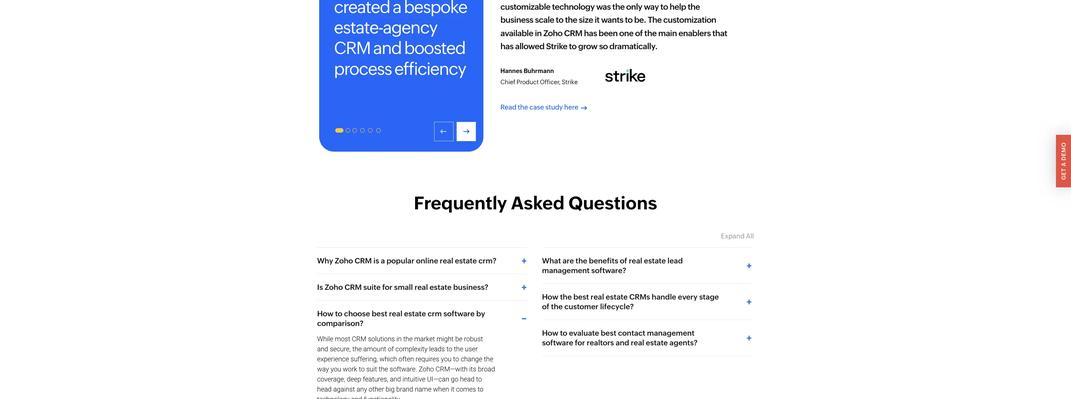 Task type: describe. For each thing, give the bounding box(es) containing it.
the right in
[[403, 336, 413, 343]]

it
[[451, 386, 454, 394]]

features,
[[363, 376, 388, 384]]

zoho for why
[[335, 257, 353, 265]]

estate inside what are the benefits of real estate lead management software?
[[644, 257, 666, 265]]

against
[[333, 386, 355, 394]]

product
[[517, 79, 539, 86]]

ui—can
[[427, 376, 449, 384]]

software.
[[390, 366, 417, 374]]

comparison?
[[317, 320, 364, 328]]

business?
[[453, 283, 488, 292]]

chief product officer, strike
[[501, 79, 578, 86]]

stage
[[699, 293, 719, 302]]

is zoho crm suite for small real estate business?
[[317, 283, 488, 292]]

user
[[465, 346, 478, 354]]

go
[[451, 376, 458, 384]]

while
[[317, 336, 333, 343]]

hannes buhrmann
[[501, 68, 554, 75]]

0 vertical spatial you
[[441, 356, 452, 364]]

the up "suffering,"
[[352, 346, 362, 354]]

might
[[437, 336, 454, 343]]

solutions
[[368, 336, 395, 343]]

best inside "how the best real estate crms handle every stage of the customer lifecycle?"
[[573, 293, 589, 302]]

change
[[461, 356, 482, 364]]

+ for how to evaluate best contact management software for realtors and real estate agents?
[[747, 333, 752, 344]]

the down "which"
[[379, 366, 388, 374]]

benefits
[[589, 257, 618, 265]]

online
[[416, 257, 438, 265]]

is
[[373, 257, 379, 265]]

coverage,
[[317, 376, 345, 384]]

frequently asked questions
[[414, 193, 657, 214]]

expand all
[[721, 233, 754, 240]]

lifecycle?
[[600, 303, 634, 311]]

to inside how to choose best real estate crm software by comparison?
[[335, 310, 342, 318]]

way
[[317, 366, 329, 374]]

of inside what are the benefits of real estate lead management software?
[[620, 257, 627, 265]]

why
[[317, 257, 333, 265]]

by
[[476, 310, 485, 318]]

demo
[[1061, 143, 1067, 161]]

functionality.
[[364, 396, 401, 400]]

expand
[[721, 233, 745, 240]]

why zoho crm is a popular online real estate crm?
[[317, 257, 497, 265]]

a
[[381, 257, 385, 265]]

study
[[545, 104, 563, 111]]

real right small
[[415, 283, 428, 292]]

+ for what are the benefits of real estate lead management software?
[[747, 261, 752, 271]]

agents?
[[670, 339, 698, 348]]

estate inside how to choose best real estate crm software by comparison?
[[404, 310, 426, 318]]

get a demo
[[1061, 143, 1067, 180]]

crm
[[428, 310, 442, 318]]

crm for suite
[[345, 283, 362, 292]]

to right "comes"
[[478, 386, 484, 394]]

questions
[[569, 193, 657, 214]]

to left suit
[[359, 366, 365, 374]]

often
[[399, 356, 414, 364]]

how the best real estate crms handle every stage of the customer lifecycle?
[[542, 293, 719, 311]]

+ for how the best real estate crms handle every stage of the customer lifecycle?
[[747, 297, 752, 308]]

intuitive
[[403, 376, 426, 384]]

any
[[357, 386, 367, 394]]

comes
[[456, 386, 476, 394]]

software inside how to evaluate best contact management software for realtors and real estate agents?
[[542, 339, 573, 348]]

amount
[[363, 346, 386, 354]]

are
[[563, 257, 574, 265]]

chief
[[501, 79, 515, 86]]

estate inside how to evaluate best contact management software for realtors and real estate agents?
[[646, 339, 668, 348]]

every
[[678, 293, 698, 302]]

software inside how to choose best real estate crm software by comparison?
[[443, 310, 475, 318]]

−
[[522, 314, 527, 324]]

estate up crm
[[430, 283, 452, 292]]

how for how the best real estate crms handle every stage of the customer lifecycle?
[[542, 293, 558, 302]]

best for −
[[372, 310, 387, 318]]

small
[[394, 283, 413, 292]]

strike
[[562, 79, 578, 86]]

popular
[[387, 257, 414, 265]]

the left the case
[[518, 104, 528, 111]]

real inside how to choose best real estate crm software by comparison?
[[389, 310, 402, 318]]

complexity
[[396, 346, 428, 354]]

choose
[[344, 310, 370, 318]]

leads
[[429, 346, 445, 354]]

big
[[386, 386, 395, 394]]

estate left crm?
[[455, 257, 477, 265]]

crm for solutions
[[352, 336, 366, 343]]

and down any
[[351, 396, 362, 400]]

its
[[469, 366, 476, 374]]

deep
[[347, 376, 361, 384]]

suite
[[363, 283, 381, 292]]

be
[[455, 336, 463, 343]]

hannes
[[501, 68, 523, 75]]

real right online
[[440, 257, 453, 265]]

best for +
[[601, 329, 616, 338]]

experience
[[317, 356, 349, 364]]

in
[[397, 336, 402, 343]]

0 horizontal spatial you
[[331, 366, 341, 374]]



Task type: locate. For each thing, give the bounding box(es) containing it.
how for how to evaluate best contact management software for realtors and real estate agents?
[[542, 329, 558, 338]]

read the case study here
[[501, 104, 578, 111]]

best up realtors
[[601, 329, 616, 338]]

estate
[[455, 257, 477, 265], [644, 257, 666, 265], [430, 283, 452, 292], [606, 293, 628, 302], [404, 310, 426, 318], [646, 339, 668, 348]]

2 horizontal spatial best
[[601, 329, 616, 338]]

zoho right is on the bottom of the page
[[325, 283, 343, 292]]

estate left lead
[[644, 257, 666, 265]]

0 vertical spatial best
[[573, 293, 589, 302]]

0 vertical spatial of
[[620, 257, 627, 265]]

how for how to choose best real estate crm software by comparison?
[[317, 310, 334, 318]]

software?
[[591, 267, 626, 275]]

real inside what are the benefits of real estate lead management software?
[[629, 257, 642, 265]]

how inside how to evaluate best contact management software for realtors and real estate agents?
[[542, 329, 558, 338]]

1 vertical spatial software
[[542, 339, 573, 348]]

+
[[522, 256, 527, 267], [747, 261, 752, 271], [522, 283, 527, 293], [747, 297, 752, 308], [747, 333, 752, 344]]

a
[[1061, 163, 1067, 167]]

best right choose
[[372, 310, 387, 318]]

0 horizontal spatial management
[[542, 267, 590, 275]]

to inside how to evaluate best contact management software for realtors and real estate agents?
[[560, 329, 567, 338]]

estate inside "how the best real estate crms handle every stage of the customer lifecycle?"
[[606, 293, 628, 302]]

for right suite
[[382, 283, 393, 292]]

2 vertical spatial crm
[[352, 336, 366, 343]]

of left customer
[[542, 303, 550, 311]]

zoho inside the 'while most crm solutions in the market might be robust and secure, the amount of complexity leads to the user experience suffering, which often requires you to change the way you work to suit the software. zoho crm—with its broad coverage, deep features, and intuitive ui—can go head to head against any other big brand name when it comes to technology and functionality.'
[[419, 366, 434, 374]]

real up customer
[[591, 293, 604, 302]]

frequently
[[414, 193, 507, 214]]

for down evaluate
[[575, 339, 585, 348]]

which
[[380, 356, 397, 364]]

2 horizontal spatial of
[[620, 257, 627, 265]]

how to choose best real estate crm software by comparison?
[[317, 310, 485, 328]]

2 vertical spatial of
[[388, 346, 394, 354]]

you
[[441, 356, 452, 364], [331, 366, 341, 374]]

expand all link
[[721, 233, 754, 240]]

crm left suite
[[345, 283, 362, 292]]

brand
[[396, 386, 413, 394]]

estate up lifecycle? on the bottom right
[[606, 293, 628, 302]]

all
[[746, 233, 754, 240]]

1 vertical spatial you
[[331, 366, 341, 374]]

to down the might
[[447, 346, 452, 354]]

0 vertical spatial crm
[[355, 257, 372, 265]]

real down contact
[[631, 339, 644, 348]]

1 vertical spatial head
[[317, 386, 332, 394]]

and down contact
[[616, 339, 629, 348]]

software down evaluate
[[542, 339, 573, 348]]

you down experience in the bottom of the page
[[331, 366, 341, 374]]

how up comparison?
[[317, 310, 334, 318]]

how down what
[[542, 293, 558, 302]]

when
[[433, 386, 449, 394]]

1 horizontal spatial head
[[460, 376, 475, 384]]

of
[[620, 257, 627, 265], [542, 303, 550, 311], [388, 346, 394, 354]]

of up "which"
[[388, 346, 394, 354]]

name
[[415, 386, 432, 394]]

head up "comes"
[[460, 376, 475, 384]]

1 horizontal spatial best
[[573, 293, 589, 302]]

for
[[382, 283, 393, 292], [575, 339, 585, 348]]

estate left 'agents?'
[[646, 339, 668, 348]]

while most crm solutions in the market might be robust and secure, the amount of complexity leads to the user experience suffering, which often requires you to change the way you work to suit the software. zoho crm—with its broad coverage, deep features, and intuitive ui—can go head to head against any other big brand name when it comes to technology and functionality.
[[317, 336, 495, 400]]

1 horizontal spatial management
[[647, 329, 695, 338]]

and inside how to evaluate best contact management software for realtors and real estate agents?
[[616, 339, 629, 348]]

to left evaluate
[[560, 329, 567, 338]]

is
[[317, 283, 323, 292]]

1 vertical spatial of
[[542, 303, 550, 311]]

zoho down 'requires'
[[419, 366, 434, 374]]

0 horizontal spatial of
[[388, 346, 394, 354]]

how to evaluate best contact management software for realtors and real estate agents?
[[542, 329, 698, 348]]

requires
[[416, 356, 439, 364]]

case
[[530, 104, 544, 111]]

the up customer
[[560, 293, 572, 302]]

0 vertical spatial zoho
[[335, 257, 353, 265]]

0 vertical spatial for
[[382, 283, 393, 292]]

read the case study here link
[[501, 87, 732, 112]]

get
[[1061, 169, 1067, 180]]

crm left "is"
[[355, 257, 372, 265]]

1 horizontal spatial software
[[542, 339, 573, 348]]

to down its
[[476, 376, 482, 384]]

evaluate
[[569, 329, 599, 338]]

real inside "how the best real estate crms handle every stage of the customer lifecycle?"
[[591, 293, 604, 302]]

real inside how to evaluate best contact management software for realtors and real estate agents?
[[631, 339, 644, 348]]

buhrmann
[[524, 68, 554, 75]]

real right benefits
[[629, 257, 642, 265]]

1 horizontal spatial for
[[575, 339, 585, 348]]

0 horizontal spatial for
[[382, 283, 393, 292]]

crms
[[629, 293, 650, 302]]

work
[[343, 366, 357, 374]]

2 vertical spatial how
[[542, 329, 558, 338]]

1 vertical spatial crm
[[345, 283, 362, 292]]

1 vertical spatial best
[[372, 310, 387, 318]]

crm inside the 'while most crm solutions in the market might be robust and secure, the amount of complexity leads to the user experience suffering, which often requires you to change the way you work to suit the software. zoho crm—with its broad coverage, deep features, and intuitive ui—can go head to head against any other big brand name when it comes to technology and functionality.'
[[352, 336, 366, 343]]

officer,
[[540, 79, 561, 86]]

0 vertical spatial management
[[542, 267, 590, 275]]

you up crm—with at bottom left
[[441, 356, 452, 364]]

1 vertical spatial management
[[647, 329, 695, 338]]

customer
[[564, 303, 599, 311]]

broad
[[478, 366, 495, 374]]

crm—with
[[436, 366, 468, 374]]

crm for is
[[355, 257, 372, 265]]

1 horizontal spatial you
[[441, 356, 452, 364]]

1 vertical spatial how
[[317, 310, 334, 318]]

suit
[[366, 366, 377, 374]]

management down are
[[542, 267, 590, 275]]

1 horizontal spatial of
[[542, 303, 550, 311]]

1 vertical spatial for
[[575, 339, 585, 348]]

and down while
[[317, 346, 328, 354]]

0 horizontal spatial best
[[372, 310, 387, 318]]

technology
[[317, 396, 350, 400]]

what
[[542, 257, 561, 265]]

how inside "how the best real estate crms handle every stage of the customer lifecycle?"
[[542, 293, 558, 302]]

crm?
[[479, 257, 497, 265]]

+ for is zoho crm suite for small real estate business?
[[522, 283, 527, 293]]

contact
[[618, 329, 645, 338]]

other
[[369, 386, 384, 394]]

management inside what are the benefits of real estate lead management software?
[[542, 267, 590, 275]]

2 vertical spatial zoho
[[419, 366, 434, 374]]

to
[[335, 310, 342, 318], [560, 329, 567, 338], [447, 346, 452, 354], [453, 356, 459, 364], [359, 366, 365, 374], [476, 376, 482, 384], [478, 386, 484, 394]]

zoho for is
[[325, 283, 343, 292]]

of inside "how the best real estate crms handle every stage of the customer lifecycle?"
[[542, 303, 550, 311]]

head up "technology" at the bottom of the page
[[317, 386, 332, 394]]

the up broad
[[484, 356, 493, 364]]

to up comparison?
[[335, 310, 342, 318]]

the right are
[[576, 257, 587, 265]]

2 vertical spatial best
[[601, 329, 616, 338]]

estate left crm
[[404, 310, 426, 318]]

0 vertical spatial software
[[443, 310, 475, 318]]

market
[[414, 336, 435, 343]]

the down be
[[454, 346, 463, 354]]

and
[[616, 339, 629, 348], [317, 346, 328, 354], [390, 376, 401, 384], [351, 396, 362, 400]]

crm right the most
[[352, 336, 366, 343]]

asked
[[511, 193, 565, 214]]

best inside how to choose best real estate crm software by comparison?
[[372, 310, 387, 318]]

robust
[[464, 336, 483, 343]]

0 horizontal spatial software
[[443, 310, 475, 318]]

read
[[501, 104, 516, 111]]

for inside how to evaluate best contact management software for realtors and real estate agents?
[[575, 339, 585, 348]]

get a demo link
[[1056, 135, 1071, 188]]

what are the benefits of real estate lead management software?
[[542, 257, 683, 275]]

software left by
[[443, 310, 475, 318]]

most
[[335, 336, 350, 343]]

suffering,
[[351, 356, 378, 364]]

0 vertical spatial head
[[460, 376, 475, 384]]

real up in
[[389, 310, 402, 318]]

how
[[542, 293, 558, 302], [317, 310, 334, 318], [542, 329, 558, 338]]

handle
[[652, 293, 676, 302]]

of up software?
[[620, 257, 627, 265]]

best inside how to evaluate best contact management software for realtors and real estate agents?
[[601, 329, 616, 338]]

best up customer
[[573, 293, 589, 302]]

here
[[564, 104, 578, 111]]

management
[[542, 267, 590, 275], [647, 329, 695, 338]]

and up big
[[390, 376, 401, 384]]

how inside how to choose best real estate crm software by comparison?
[[317, 310, 334, 318]]

the inside what are the benefits of real estate lead management software?
[[576, 257, 587, 265]]

+ for why zoho crm is a popular online real estate crm?
[[522, 256, 527, 267]]

1 vertical spatial zoho
[[325, 283, 343, 292]]

secure,
[[330, 346, 351, 354]]

0 vertical spatial how
[[542, 293, 558, 302]]

the left customer
[[551, 303, 563, 311]]

management inside how to evaluate best contact management software for realtors and real estate agents?
[[647, 329, 695, 338]]

0 horizontal spatial head
[[317, 386, 332, 394]]

to up crm—with at bottom left
[[453, 356, 459, 364]]

how left evaluate
[[542, 329, 558, 338]]

real
[[440, 257, 453, 265], [629, 257, 642, 265], [415, 283, 428, 292], [591, 293, 604, 302], [389, 310, 402, 318], [631, 339, 644, 348]]

the
[[518, 104, 528, 111], [576, 257, 587, 265], [560, 293, 572, 302], [551, 303, 563, 311], [403, 336, 413, 343], [352, 346, 362, 354], [454, 346, 463, 354], [484, 356, 493, 364], [379, 366, 388, 374]]

management up 'agents?'
[[647, 329, 695, 338]]

of inside the 'while most crm solutions in the market might be robust and secure, the amount of complexity leads to the user experience suffering, which often requires you to change the way you work to suit the software. zoho crm—with its broad coverage, deep features, and intuitive ui—can go head to head against any other big brand name when it comes to technology and functionality.'
[[388, 346, 394, 354]]

zoho right why
[[335, 257, 353, 265]]



Task type: vqa. For each thing, say whether or not it's contained in the screenshot.
Functionality.
yes



